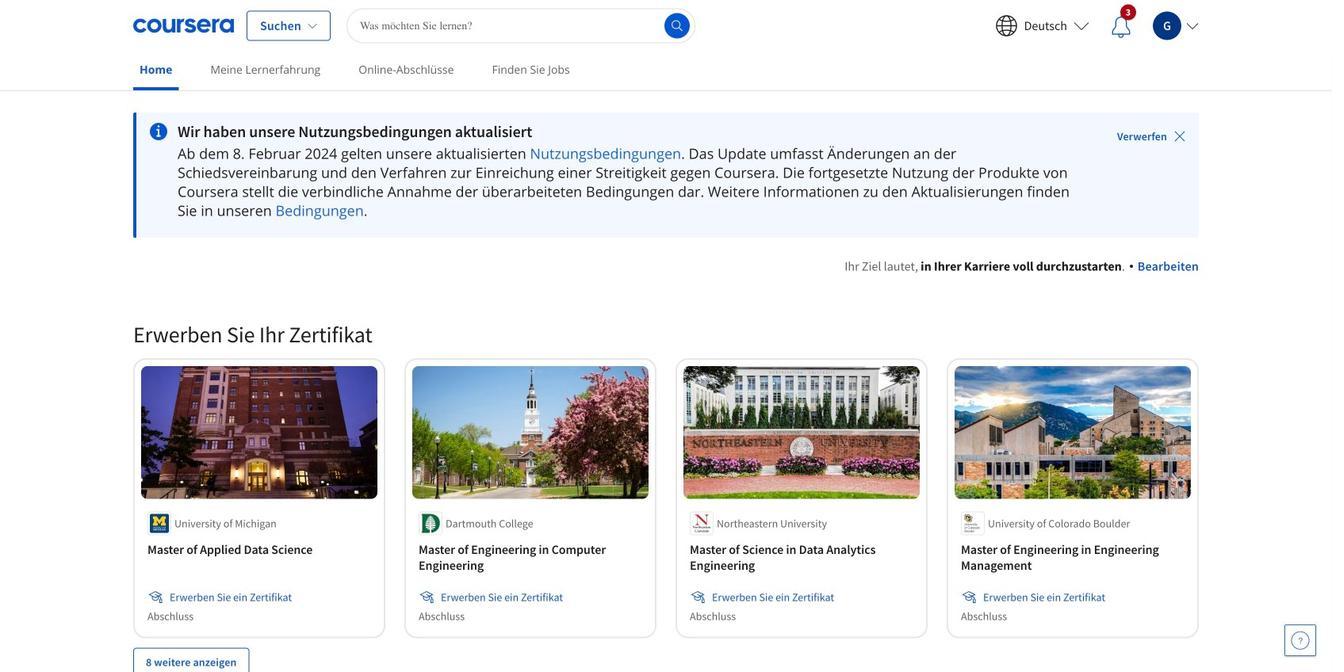 Task type: vqa. For each thing, say whether or not it's contained in the screenshot.
Financial aid available
no



Task type: describe. For each thing, give the bounding box(es) containing it.
Was möchten Sie lernen? text field
[[346, 8, 695, 43]]

sammlung erwerben sie ihr zertifikat element
[[124, 295, 1208, 672]]



Task type: locate. For each thing, give the bounding box(es) containing it.
hilfe center image
[[1291, 631, 1310, 650]]

main content
[[0, 93, 1332, 672]]

None search field
[[346, 8, 695, 43]]

coursera image
[[133, 13, 234, 38]]

informationen: wir haben unsere nutzungsbedingungen aktualisiert element
[[178, 122, 1073, 141]]



